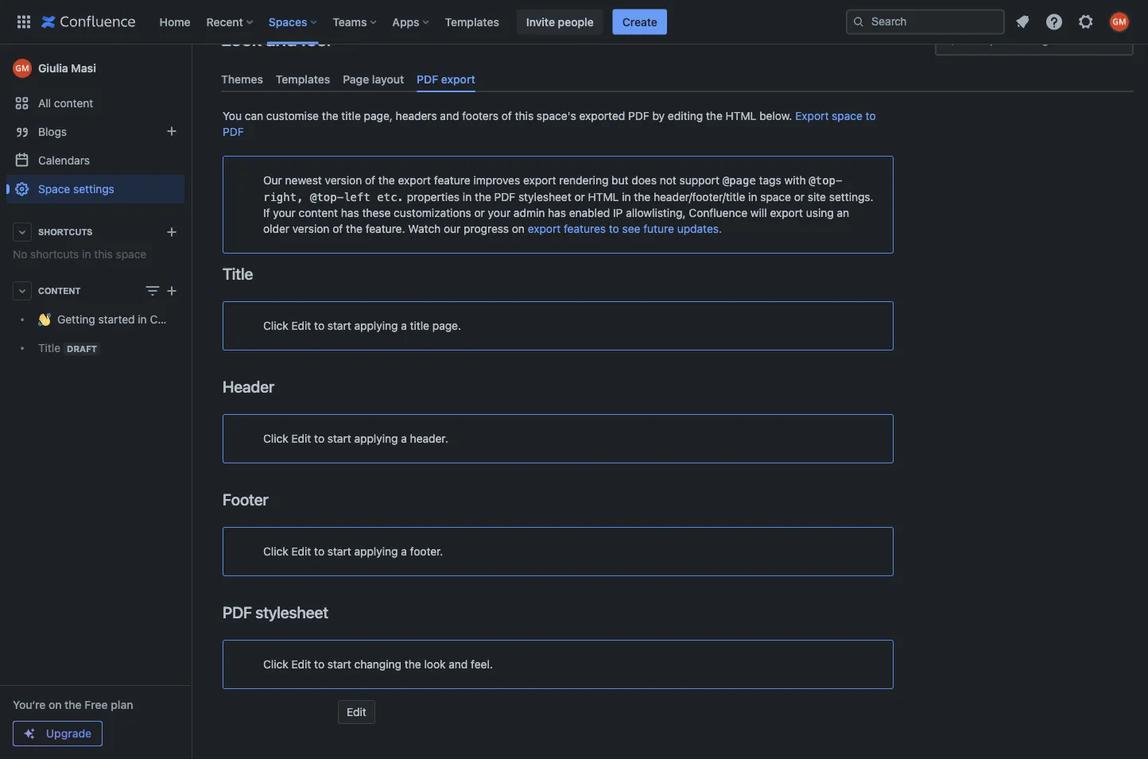 Task type: locate. For each thing, give the bounding box(es) containing it.
0 horizontal spatial title
[[342, 110, 361, 123]]

all content link
[[6, 89, 185, 118]]

to for export features to see future updates.
[[609, 223, 620, 236]]

and for you can customise the title page, headers and footers of this space's exported pdf by editing the html below.
[[440, 110, 459, 123]]

0 vertical spatial on
[[512, 223, 525, 236]]

older
[[263, 223, 290, 236]]

home link
[[155, 9, 195, 35]]

1 vertical spatial version
[[293, 223, 330, 236]]

1 vertical spatial of
[[365, 174, 376, 187]]

2 edit from the top
[[292, 433, 311, 446]]

1 horizontal spatial confluence
[[689, 207, 748, 220]]

has down @top- right, @top-left etc.
[[548, 207, 566, 220]]

customise
[[266, 110, 319, 123]]

1 vertical spatial this
[[94, 248, 113, 261]]

or down 'with'
[[795, 190, 805, 203]]

content button
[[6, 277, 185, 306]]

giulia masi link
[[6, 53, 185, 84]]

these
[[362, 207, 391, 220]]

1 vertical spatial title
[[38, 341, 61, 355]]

version right older at the left of the page
[[293, 223, 330, 236]]

applying left header. at the left of the page
[[354, 433, 398, 446]]

title left draft
[[38, 341, 61, 355]]

all
[[38, 97, 51, 110]]

0 vertical spatial title
[[223, 264, 253, 283]]

spaces button
[[264, 9, 323, 35]]

start
[[328, 320, 351, 333], [328, 433, 351, 446], [328, 546, 351, 559], [328, 658, 351, 672]]

in up will
[[749, 190, 758, 203]]

3 start from the top
[[328, 546, 351, 559]]

3 click from the top
[[263, 546, 289, 559]]

newest
[[285, 174, 322, 187]]

1 vertical spatial applying
[[354, 433, 398, 446]]

0 horizontal spatial title
[[38, 341, 61, 355]]

of inside properties in the pdf stylesheet or html in the header/footer/title in space or site settings. if your content has these customizations or your admin has enabled ip allowlisting, confluence will export using an older version of the feature. watch our progress on
[[333, 223, 343, 236]]

applying left footer.
[[354, 546, 398, 559]]

0 vertical spatial @top-
[[809, 174, 843, 188]]

1 horizontal spatial or
[[575, 190, 585, 203]]

html inside properties in the pdf stylesheet or html in the header/footer/title in space or site settings. if your content has these customizations or your admin has enabled ip allowlisting, confluence will export using an older version of the feature. watch our progress on
[[588, 190, 619, 203]]

1 vertical spatial confluence
[[150, 313, 209, 326]]

look
[[424, 658, 446, 672]]

stylesheet
[[519, 190, 572, 203], [256, 603, 329, 622]]

0 horizontal spatial on
[[49, 699, 62, 712]]

@top- up site
[[809, 174, 843, 188]]

global element
[[10, 0, 843, 44]]

start inside footer click edit to start applying a footer.
[[328, 546, 351, 559]]

the right customise
[[322, 110, 339, 123]]

1 vertical spatial content
[[299, 207, 338, 220]]

1 horizontal spatial your
[[488, 207, 511, 220]]

0 horizontal spatial @top-
[[310, 191, 344, 204]]

space
[[832, 110, 863, 123], [761, 190, 792, 203], [116, 248, 147, 261]]

no shortcuts in this space
[[13, 248, 147, 261]]

edit inside footer click edit to start applying a footer.
[[292, 546, 311, 559]]

2 vertical spatial and
[[449, 658, 468, 672]]

or
[[575, 190, 585, 203], [795, 190, 805, 203], [475, 207, 485, 220]]

1 vertical spatial templates
[[276, 72, 330, 86]]

2 vertical spatial space
[[116, 248, 147, 261]]

using
[[807, 207, 834, 220]]

2 horizontal spatial space
[[832, 110, 863, 123]]

confluence image
[[41, 12, 136, 31], [41, 12, 136, 31]]

1 applying from the top
[[354, 320, 398, 333]]

1 vertical spatial templates link
[[270, 66, 337, 92]]

0 vertical spatial of
[[502, 110, 512, 123]]

0 vertical spatial a
[[401, 320, 407, 333]]

title left page.
[[410, 320, 430, 333]]

click up pdf stylesheet
[[263, 546, 289, 559]]

confluence inside the space element
[[150, 313, 209, 326]]

1 horizontal spatial title
[[410, 320, 430, 333]]

on inside properties in the pdf stylesheet or html in the header/footer/title in space or site settings. if your content has these customizations or your admin has enabled ip allowlisting, confluence will export using an older version of the feature. watch our progress on
[[512, 223, 525, 236]]

Search settings text field
[[969, 32, 972, 48]]

0 horizontal spatial of
[[333, 223, 343, 236]]

feature.
[[366, 223, 405, 236]]

of inside our newest version of the export feature improves export rendering but does not support @page tags with
[[365, 174, 376, 187]]

add shortcut image
[[162, 223, 181, 242]]

a left header. at the left of the page
[[401, 433, 407, 446]]

export space to pdf
[[223, 110, 876, 139]]

0 horizontal spatial this
[[94, 248, 113, 261]]

on inside the space element
[[49, 699, 62, 712]]

templates link right the apps popup button at top
[[440, 9, 504, 35]]

help icon image
[[1045, 12, 1064, 31]]

click down pdf stylesheet
[[263, 658, 289, 672]]

updates.
[[678, 223, 722, 236]]

1 vertical spatial @top-
[[310, 191, 344, 204]]

@top- down newest
[[310, 191, 344, 204]]

0 vertical spatial templates
[[445, 15, 500, 28]]

footer.
[[410, 546, 444, 559]]

features
[[564, 223, 606, 236]]

the right editing on the right of page
[[706, 110, 723, 123]]

1 horizontal spatial on
[[512, 223, 525, 236]]

of left feature.
[[333, 223, 343, 236]]

by
[[653, 110, 665, 123]]

edit for click edit to start changing the look and feel.
[[292, 658, 311, 672]]

collapse sidebar image
[[173, 53, 208, 84]]

people
[[558, 15, 594, 28]]

headers
[[396, 110, 437, 123]]

0 horizontal spatial stylesheet
[[256, 603, 329, 622]]

start for title
[[328, 320, 351, 333]]

0 horizontal spatial content
[[54, 97, 93, 110]]

0 horizontal spatial templates
[[276, 72, 330, 86]]

2 vertical spatial of
[[333, 223, 343, 236]]

shortcuts
[[30, 248, 79, 261]]

1 a from the top
[[401, 320, 407, 333]]

blogs
[[38, 125, 67, 138]]

tree
[[6, 306, 209, 363]]

html
[[726, 110, 757, 123], [588, 190, 619, 203]]

templates right the apps popup button at top
[[445, 15, 500, 28]]

the left free
[[65, 699, 82, 712]]

giulia masi
[[38, 62, 96, 75]]

your down right,
[[273, 207, 296, 220]]

confluence up updates.
[[689, 207, 748, 220]]

content right all on the left of page
[[54, 97, 93, 110]]

title left page,
[[342, 110, 361, 123]]

1 horizontal spatial space
[[761, 190, 792, 203]]

space settings link
[[6, 175, 185, 204]]

you
[[223, 110, 242, 123]]

tab list
[[215, 66, 1141, 92]]

1 horizontal spatial this
[[515, 110, 534, 123]]

confluence inside properties in the pdf stylesheet or html in the header/footer/title in space or site settings. if your content has these customizations or your admin has enabled ip allowlisting, confluence will export using an older version of the feature. watch our progress on
[[689, 207, 748, 220]]

2 a from the top
[[401, 433, 407, 446]]

click for click edit to start changing the look and feel.
[[263, 658, 289, 672]]

0 horizontal spatial your
[[273, 207, 296, 220]]

on down admin
[[512, 223, 525, 236]]

of up the left
[[365, 174, 376, 187]]

export right will
[[770, 207, 804, 220]]

confluence down create a page icon
[[150, 313, 209, 326]]

2 click from the top
[[263, 433, 289, 446]]

0 horizontal spatial space
[[116, 248, 147, 261]]

1 vertical spatial and
[[440, 110, 459, 123]]

1 vertical spatial html
[[588, 190, 619, 203]]

start for look
[[328, 658, 351, 672]]

1 vertical spatial a
[[401, 433, 407, 446]]

templates inside global element
[[445, 15, 500, 28]]

1 horizontal spatial of
[[365, 174, 376, 187]]

footer
[[223, 490, 268, 509]]

applying inside footer click edit to start applying a footer.
[[354, 546, 398, 559]]

0 vertical spatial stylesheet
[[519, 190, 572, 203]]

applying left page.
[[354, 320, 398, 333]]

in down feature
[[463, 190, 472, 203]]

2 horizontal spatial of
[[502, 110, 512, 123]]

or down rendering
[[575, 190, 585, 203]]

invite
[[527, 15, 555, 28]]

no
[[13, 248, 27, 261]]

space down tags
[[761, 190, 792, 203]]

click for click edit to start applying a title page.
[[263, 320, 289, 333]]

space down shortcuts dropdown button
[[116, 248, 147, 261]]

title right create a page icon
[[223, 264, 253, 283]]

feature
[[434, 174, 471, 187]]

notification icon image
[[1014, 12, 1033, 31]]

0 vertical spatial content
[[54, 97, 93, 110]]

1 horizontal spatial content
[[299, 207, 338, 220]]

title
[[342, 110, 361, 123], [410, 320, 430, 333]]

tree containing getting started in confluence
[[6, 306, 209, 363]]

templates up customise
[[276, 72, 330, 86]]

an
[[837, 207, 850, 220]]

click up header
[[263, 320, 289, 333]]

header.
[[410, 433, 448, 446]]

in
[[463, 190, 472, 203], [622, 190, 631, 203], [749, 190, 758, 203], [82, 248, 91, 261], [138, 313, 147, 326]]

templates link up customise
[[270, 66, 337, 92]]

appswitcher icon image
[[14, 12, 33, 31]]

4 click from the top
[[263, 658, 289, 672]]

this left space's
[[515, 110, 534, 123]]

0 vertical spatial space
[[832, 110, 863, 123]]

click edit to start applying a header.
[[263, 433, 448, 446]]

1 horizontal spatial stylesheet
[[519, 190, 572, 203]]

2 start from the top
[[328, 433, 351, 446]]

your up progress
[[488, 207, 511, 220]]

below.
[[760, 110, 793, 123]]

2 vertical spatial applying
[[354, 546, 398, 559]]

1 horizontal spatial templates
[[445, 15, 500, 28]]

0 vertical spatial templates link
[[440, 9, 504, 35]]

calendars
[[38, 154, 90, 167]]

0 vertical spatial confluence
[[689, 207, 748, 220]]

0 horizontal spatial templates link
[[270, 66, 337, 92]]

4 edit from the top
[[292, 658, 311, 672]]

or up progress
[[475, 207, 485, 220]]

0 horizontal spatial html
[[588, 190, 619, 203]]

of right footers
[[502, 110, 512, 123]]

the down 'does'
[[634, 190, 651, 203]]

0 vertical spatial applying
[[354, 320, 398, 333]]

has down the left
[[341, 207, 359, 220]]

1 start from the top
[[328, 320, 351, 333]]

and left feel
[[266, 28, 297, 50]]

a left footer.
[[401, 546, 407, 559]]

getting started in confluence link
[[6, 306, 209, 334]]

content down newest
[[299, 207, 338, 220]]

0 vertical spatial title
[[342, 110, 361, 123]]

export features to see future updates.
[[528, 223, 722, 236]]

if
[[263, 207, 270, 220]]

version up the left
[[325, 174, 362, 187]]

a left page.
[[401, 320, 407, 333]]

tree inside the space element
[[6, 306, 209, 363]]

0 vertical spatial html
[[726, 110, 757, 123]]

html left below.
[[726, 110, 757, 123]]

you can customise the title page, headers and footers of this space's exported pdf by editing the html below.
[[223, 110, 796, 123]]

the up the etc.
[[379, 174, 395, 187]]

and right look
[[449, 658, 468, 672]]

html up enabled
[[588, 190, 619, 203]]

themes
[[221, 72, 263, 86]]

3 a from the top
[[401, 546, 407, 559]]

templates link
[[440, 9, 504, 35], [270, 66, 337, 92]]

content inside the space element
[[54, 97, 93, 110]]

space's
[[537, 110, 577, 123]]

0 vertical spatial version
[[325, 174, 362, 187]]

1 your from the left
[[273, 207, 296, 220]]

version inside our newest version of the export feature improves export rendering but does not support @page tags with
[[325, 174, 362, 187]]

1 vertical spatial title
[[410, 320, 430, 333]]

blogs link
[[6, 118, 185, 146]]

the
[[322, 110, 339, 123], [706, 110, 723, 123], [379, 174, 395, 187], [475, 190, 492, 203], [634, 190, 651, 203], [346, 223, 363, 236], [405, 658, 421, 672], [65, 699, 82, 712]]

shortcuts
[[38, 227, 93, 237]]

in right the "started"
[[138, 313, 147, 326]]

2 vertical spatial a
[[401, 546, 407, 559]]

invite people
[[527, 15, 594, 28]]

and left footers
[[440, 110, 459, 123]]

0 horizontal spatial or
[[475, 207, 485, 220]]

space
[[38, 183, 70, 196]]

@top- right, @top-left etc.
[[263, 174, 843, 204]]

with
[[785, 174, 806, 187]]

4 start from the top
[[328, 658, 351, 672]]

etc.
[[377, 191, 404, 204]]

edit for click edit to start applying a title page.
[[292, 320, 311, 333]]

1 vertical spatial space
[[761, 190, 792, 203]]

1 click from the top
[[263, 320, 289, 333]]

3 edit from the top
[[292, 546, 311, 559]]

this down shortcuts dropdown button
[[94, 248, 113, 261]]

export inside properties in the pdf stylesheet or html in the header/footer/title in space or site settings. if your content has these customizations or your admin has enabled ip allowlisting, confluence will export using an older version of the feature. watch our progress on
[[770, 207, 804, 220]]

2 has from the left
[[548, 207, 566, 220]]

1 vertical spatial stylesheet
[[256, 603, 329, 622]]

on right you're
[[49, 699, 62, 712]]

1 vertical spatial on
[[49, 699, 62, 712]]

of
[[502, 110, 512, 123], [365, 174, 376, 187], [333, 223, 343, 236]]

applying
[[354, 320, 398, 333], [354, 433, 398, 446], [354, 546, 398, 559]]

in down but
[[622, 190, 631, 203]]

None submit
[[338, 701, 375, 725]]

site
[[808, 190, 827, 203]]

and
[[266, 28, 297, 50], [440, 110, 459, 123], [449, 658, 468, 672]]

0 vertical spatial this
[[515, 110, 534, 123]]

1 horizontal spatial has
[[548, 207, 566, 220]]

space right export
[[832, 110, 863, 123]]

1 horizontal spatial title
[[223, 264, 253, 283]]

title inside the space element
[[38, 341, 61, 355]]

has
[[341, 207, 359, 220], [548, 207, 566, 220]]

3 applying from the top
[[354, 546, 398, 559]]

admin
[[514, 207, 545, 220]]

a
[[401, 320, 407, 333], [401, 433, 407, 446], [401, 546, 407, 559]]

the left look
[[405, 658, 421, 672]]

right,
[[263, 191, 304, 204]]

2 applying from the top
[[354, 433, 398, 446]]

0 horizontal spatial confluence
[[150, 313, 209, 326]]

0 horizontal spatial has
[[341, 207, 359, 220]]

space inside properties in the pdf stylesheet or html in the header/footer/title in space or site settings. if your content has these customizations or your admin has enabled ip allowlisting, confluence will export using an older version of the feature. watch our progress on
[[761, 190, 792, 203]]

to inside export space to pdf
[[866, 110, 876, 123]]

stylesheet inside properties in the pdf stylesheet or html in the header/footer/title in space or site settings. if your content has these customizations or your admin has enabled ip allowlisting, confluence will export using an older version of the feature. watch our progress on
[[519, 190, 572, 203]]

settings.
[[830, 190, 874, 203]]

page layout
[[343, 72, 404, 86]]

a inside footer click edit to start applying a footer.
[[401, 546, 407, 559]]

Search field
[[846, 9, 1006, 35]]

free
[[85, 699, 108, 712]]

to inside footer click edit to start applying a footer.
[[314, 546, 325, 559]]

banner
[[0, 0, 1149, 45]]

1 edit from the top
[[292, 320, 311, 333]]

title
[[223, 264, 253, 283], [38, 341, 61, 355]]

click down header
[[263, 433, 289, 446]]

0 vertical spatial and
[[266, 28, 297, 50]]



Task type: describe. For each thing, give the bounding box(es) containing it.
recent
[[207, 15, 243, 28]]

click inside footer click edit to start applying a footer.
[[263, 546, 289, 559]]

and for click edit to start changing the look and feel.
[[449, 658, 468, 672]]

does
[[632, 174, 657, 187]]

the down these
[[346, 223, 363, 236]]

export up the properties
[[398, 174, 431, 187]]

tab list containing themes
[[215, 66, 1141, 92]]

apps button
[[388, 9, 436, 35]]

2 your from the left
[[488, 207, 511, 220]]

export space to pdf link
[[223, 110, 876, 139]]

getting
[[57, 313, 95, 326]]

footer click edit to start applying a footer.
[[223, 490, 444, 559]]

export
[[796, 110, 829, 123]]

export down admin
[[528, 223, 561, 236]]

jump to setting...
[[969, 33, 1059, 46]]

search image
[[853, 16, 866, 28]]

settings icon image
[[1077, 12, 1096, 31]]

click edit to start changing the look and feel.
[[263, 658, 493, 672]]

title for title
[[223, 264, 253, 283]]

you're
[[13, 699, 46, 712]]

plan
[[111, 699, 133, 712]]

feel
[[301, 28, 331, 50]]

export up admin
[[523, 174, 557, 187]]

create link
[[613, 9, 667, 35]]

page.
[[433, 320, 461, 333]]

customizations
[[394, 207, 472, 220]]

properties
[[407, 190, 460, 203]]

to for click edit to start applying a title page.
[[314, 320, 325, 333]]

watch
[[408, 223, 441, 236]]

applying for title
[[354, 320, 398, 333]]

to for click edit to start changing the look and feel.
[[314, 658, 325, 672]]

our newest version of the export feature improves export rendering but does not support @page tags with
[[263, 174, 809, 188]]

progress
[[464, 223, 509, 236]]

but
[[612, 174, 629, 187]]

version inside properties in the pdf stylesheet or html in the header/footer/title in space or site settings. if your content has these customizations or your admin has enabled ip allowlisting, confluence will export using an older version of the feature. watch our progress on
[[293, 223, 330, 236]]

pdf stylesheet
[[223, 603, 329, 622]]

allowlisting,
[[626, 207, 686, 220]]

feel.
[[471, 658, 493, 672]]

enabled
[[569, 207, 610, 220]]

to for export space to pdf
[[866, 110, 876, 123]]

templates inside tab list
[[276, 72, 330, 86]]

masi
[[71, 62, 96, 75]]

invite people button
[[517, 9, 604, 35]]

2 horizontal spatial or
[[795, 190, 805, 203]]

click edit to start applying a title page.
[[263, 320, 461, 333]]

premium image
[[23, 728, 36, 741]]

teams
[[333, 15, 367, 28]]

a for title
[[401, 320, 407, 333]]

header/footer/title
[[654, 190, 746, 203]]

pdf export link
[[411, 66, 482, 92]]

pdf export
[[417, 72, 476, 86]]

in down shortcuts dropdown button
[[82, 248, 91, 261]]

upgrade button
[[14, 722, 102, 746]]

footers
[[462, 110, 499, 123]]

pdf inside tab list
[[417, 72, 439, 86]]

space inside export space to pdf
[[832, 110, 863, 123]]

rendering
[[560, 174, 609, 187]]

title for title draft
[[38, 341, 61, 355]]

1 has from the left
[[341, 207, 359, 220]]

exported
[[580, 110, 626, 123]]

teams button
[[328, 9, 383, 35]]

will
[[751, 207, 767, 220]]

pdf inside properties in the pdf stylesheet or html in the header/footer/title in space or site settings. if your content has these customizations or your admin has enabled ip allowlisting, confluence will export using an older version of the feature. watch our progress on
[[495, 190, 516, 203]]

recent button
[[202, 9, 259, 35]]

changing
[[354, 658, 402, 672]]

space settings
[[38, 183, 114, 196]]

our
[[263, 174, 282, 187]]

spaces
[[269, 15, 307, 28]]

page layout link
[[337, 66, 411, 92]]

all content
[[38, 97, 93, 110]]

content inside properties in the pdf stylesheet or html in the header/footer/title in space or site settings. if your content has these customizations or your admin has enabled ip allowlisting, confluence will export using an older version of the feature. watch our progress on
[[299, 207, 338, 220]]

shortcuts button
[[6, 218, 185, 247]]

ip
[[613, 207, 623, 220]]

1 horizontal spatial @top-
[[809, 174, 843, 188]]

not
[[660, 174, 677, 187]]

layout
[[372, 72, 404, 86]]

themes link
[[215, 66, 270, 92]]

export up footers
[[441, 72, 476, 86]]

home
[[160, 15, 191, 28]]

support
[[680, 174, 720, 187]]

create a blog image
[[162, 122, 181, 141]]

start for header.
[[328, 433, 351, 446]]

space element
[[0, 45, 209, 760]]

you're on the free plan
[[13, 699, 133, 712]]

giulia
[[38, 62, 68, 75]]

page
[[343, 72, 369, 86]]

1 horizontal spatial html
[[726, 110, 757, 123]]

apps
[[393, 15, 420, 28]]

editing
[[668, 110, 703, 123]]

1 horizontal spatial templates link
[[440, 9, 504, 35]]

change view image
[[143, 282, 162, 301]]

setting...
[[1014, 33, 1059, 46]]

this inside the space element
[[94, 248, 113, 261]]

a for header.
[[401, 433, 407, 446]]

can
[[245, 110, 263, 123]]

started
[[98, 313, 135, 326]]

title draft
[[38, 341, 97, 355]]

banner containing home
[[0, 0, 1149, 45]]

see
[[623, 223, 641, 236]]

header
[[223, 377, 275, 396]]

future
[[644, 223, 675, 236]]

improves
[[474, 174, 520, 187]]

to for click edit to start applying a header.
[[314, 433, 325, 446]]

settings
[[73, 183, 114, 196]]

edit for click edit to start applying a header.
[[292, 433, 311, 446]]

tags
[[759, 174, 782, 187]]

applying for header.
[[354, 433, 398, 446]]

pdf inside export space to pdf
[[223, 125, 244, 139]]

properties in the pdf stylesheet or html in the header/footer/title in space or site settings. if your content has these customizations or your admin has enabled ip allowlisting, confluence will export using an older version of the feature. watch our progress on
[[263, 190, 874, 236]]

the inside our newest version of the export feature improves export rendering but does not support @page tags with
[[379, 174, 395, 187]]

click for click edit to start applying a header.
[[263, 433, 289, 446]]

create a page image
[[162, 282, 181, 301]]

export features to see future updates. link
[[528, 223, 722, 236]]

the down improves
[[475, 190, 492, 203]]



Task type: vqa. For each thing, say whether or not it's contained in the screenshot.
"@page"
yes



